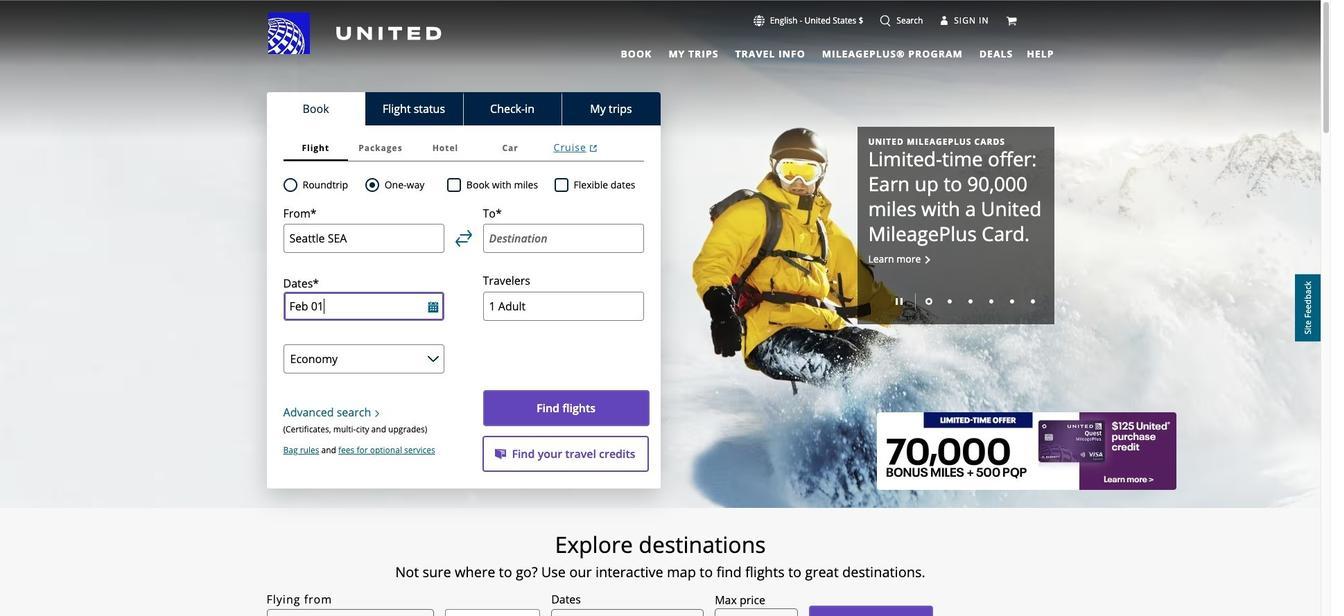 Task type: locate. For each thing, give the bounding box(es) containing it.
view cart, click to view list of recently searched saved trips. image
[[1006, 15, 1017, 26]]

tab list
[[613, 42, 1016, 62], [267, 92, 661, 126], [283, 135, 644, 162]]

main content
[[0, 1, 1321, 617]]

navigation
[[0, 12, 1321, 62]]

None text field
[[715, 609, 798, 617]]

currently in english united states	$ enter to change image
[[754, 15, 765, 26]]

united logo link to homepage image
[[268, 12, 441, 54]]

please enter the max price in the input text or tab to access the slider to set the max price. element
[[715, 592, 766, 609]]

Destination text field
[[483, 224, 644, 253]]

explore destinations element
[[187, 531, 1134, 559]]

0 vertical spatial tab list
[[613, 42, 1016, 62]]



Task type: vqa. For each thing, say whether or not it's contained in the screenshot.
the Slide 4 of 6 icon
yes



Task type: describe. For each thing, give the bounding box(es) containing it.
flying from element
[[267, 592, 332, 609]]

slide 1 of 6 image
[[926, 298, 933, 305]]

not sure where to go? use our interactive map to find flights to great destinations. element
[[187, 565, 1134, 581]]

slide 3 of 6 image
[[969, 300, 973, 304]]

pause image
[[896, 298, 903, 305]]

slide 2 of 6 image
[[948, 300, 952, 304]]

round trip flight search element
[[297, 177, 348, 194]]

1 vertical spatial tab list
[[267, 92, 661, 126]]

one way flight search element
[[379, 177, 425, 194]]

book with miles element
[[447, 177, 555, 194]]

2 vertical spatial tab list
[[283, 135, 644, 162]]

carousel buttons element
[[869, 289, 1044, 314]]

reverse origin and destination image
[[455, 230, 472, 247]]

Depart text field
[[283, 292, 444, 321]]

slide 5 of 6 image
[[1010, 300, 1014, 304]]

slide 6 of 6 image
[[1031, 300, 1035, 304]]

Origin text field
[[283, 224, 444, 253]]

slide 4 of 6 image
[[989, 300, 994, 304]]



